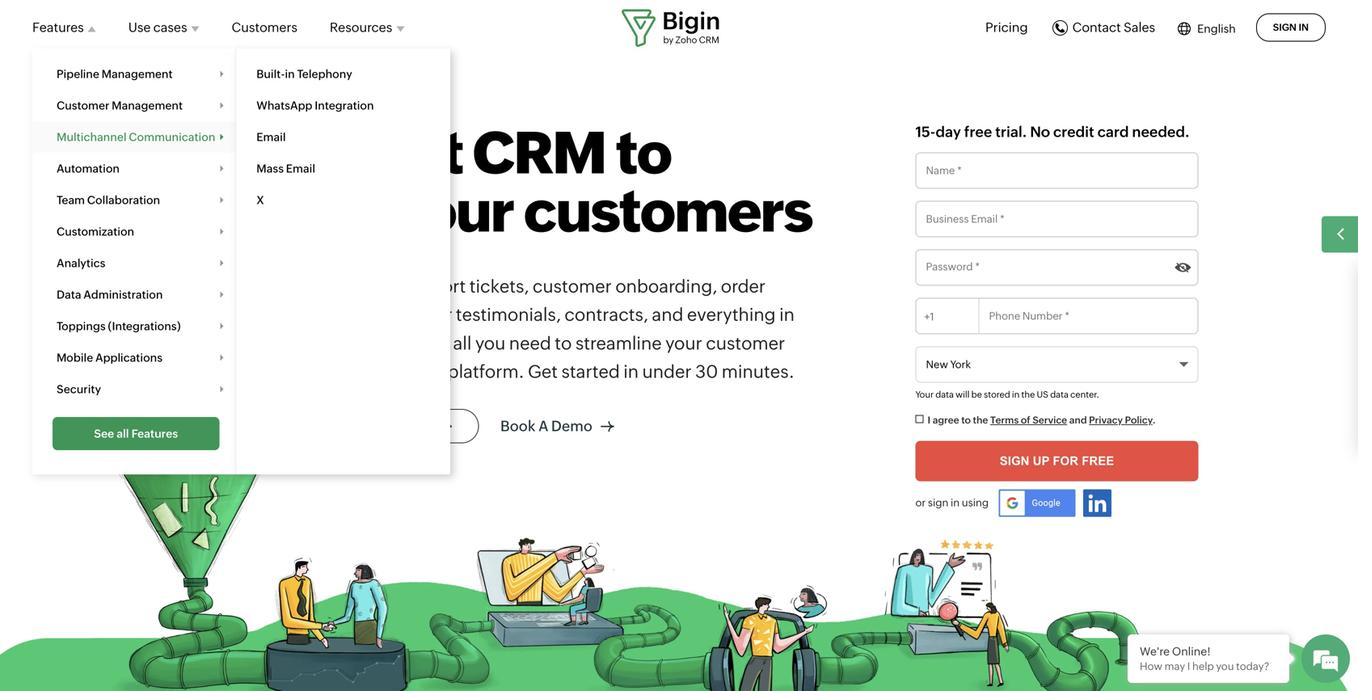 Task type: describe. For each thing, give the bounding box(es) containing it.
team for team pipelines
[[257, 68, 285, 80]]

or sign in using
[[916, 497, 991, 509]]

mass
[[257, 162, 284, 175]]

sales deals, support tickets, customer onboarding, order delivery, customer testimonials, contracts, and everything in between—bigin is all you need to streamline your customer operations in one platform. get started in under 30 minutes.
[[301, 276, 795, 382]]

security see all features
[[57, 383, 178, 440]]

bigin for everyone image
[[0, 377, 1231, 691]]

pipeline management link
[[32, 58, 240, 90]]

how
[[1140, 661, 1163, 673]]

real estate link
[[307, 82, 468, 114]]

multichannel communication link
[[32, 121, 240, 153]]

customers link
[[232, 6, 298, 49]]

operations
[[301, 362, 390, 382]]

demo
[[551, 418, 593, 435]]

real estate
[[327, 92, 385, 105]]

data administration
[[57, 288, 163, 301]]

to inside the easiest crm to manage your customers
[[616, 119, 671, 186]]

(integrations)
[[108, 320, 181, 333]]

be
[[972, 390, 982, 400]]

support
[[401, 276, 466, 297]]

help
[[1193, 661, 1214, 673]]

toppings (integrations) link
[[32, 311, 240, 342]]

applications
[[95, 351, 163, 364]]

email inside mass email link
[[286, 162, 315, 175]]

center.
[[1071, 390, 1100, 400]]

mobile applications
[[57, 351, 163, 364]]

data
[[57, 288, 81, 301]]

agree
[[933, 415, 960, 426]]

everything
[[687, 305, 776, 325]]

Password * password field
[[916, 249, 1199, 286]]

built-in telephony link
[[236, 58, 450, 90]]

get
[[528, 362, 558, 382]]

book a demo
[[501, 418, 593, 435]]

cases
[[153, 20, 187, 35]]

communication
[[129, 131, 215, 144]]

15-
[[916, 124, 936, 140]]

team for team collaboration
[[57, 194, 85, 207]]

under
[[643, 362, 692, 382]]

credit
[[1054, 124, 1095, 140]]

administration
[[84, 288, 163, 301]]

in up connected
[[285, 68, 295, 80]]

1 horizontal spatial sales
[[1124, 20, 1156, 35]]

customization link
[[32, 216, 240, 247]]

customer management link
[[32, 90, 240, 121]]

delivery,
[[301, 305, 370, 325]]

contracts,
[[565, 305, 649, 325]]

team pipelines link
[[236, 58, 450, 90]]

Phone Number * text field
[[916, 298, 1199, 334]]

use cases
[[128, 20, 187, 35]]

features inside security see all features
[[132, 427, 178, 440]]

management for pipeline management
[[102, 68, 173, 80]]

task management link
[[236, 121, 450, 153]]

using
[[962, 497, 989, 509]]

contact sales
[[1073, 20, 1156, 35]]

telephony
[[297, 68, 352, 80]]

security link
[[32, 374, 240, 405]]

customization
[[57, 225, 134, 238]]

need
[[509, 333, 551, 354]]

sign in link
[[1257, 13, 1326, 42]]

pipelines for connected pipelines
[[319, 99, 367, 112]]

customers
[[232, 20, 298, 35]]

us
[[1037, 390, 1049, 400]]

whatsapp integration link
[[236, 90, 450, 121]]

team pipelines
[[257, 68, 335, 80]]

one
[[413, 362, 444, 382]]

customer management
[[57, 99, 183, 112]]

onboarding,
[[616, 276, 718, 297]]

privacy policy link
[[1089, 415, 1153, 426]]

mobile applications link
[[32, 342, 240, 374]]

analytics link
[[32, 247, 240, 279]]

your data will be stored in the us data center.
[[916, 390, 1100, 400]]

your inside sales deals, support tickets, customer onboarding, order delivery, customer testimonials, contracts, and everything in between—bigin is all you need to streamline your customer operations in one platform. get started in under 30 minutes.
[[666, 333, 703, 354]]

in right stored
[[1012, 390, 1020, 400]]

you inside sales deals, support tickets, customer onboarding, order delivery, customer testimonials, contracts, and everything in between—bigin is all you need to streamline your customer operations in one platform. get started in under 30 minutes.
[[475, 333, 506, 354]]

analytics
[[57, 257, 106, 270]]

connected pipelines link
[[236, 90, 450, 121]]

in down streamline
[[624, 362, 639, 382]]

connected
[[257, 99, 316, 112]]

mobile
[[57, 351, 93, 364]]

email inside email link
[[257, 131, 286, 144]]

you inside we're online! how may i help you today?
[[1217, 661, 1234, 673]]

all inside sales deals, support tickets, customer onboarding, order delivery, customer testimonials, contracts, and everything in between—bigin is all you need to streamline your customer operations in one platform. get started in under 30 minutes.
[[453, 333, 472, 354]]

book
[[501, 418, 536, 435]]

toppings (integrations)
[[57, 320, 181, 333]]

in left one
[[394, 362, 409, 382]]

sign
[[1274, 22, 1297, 33]]

to inside sales deals, support tickets, customer onboarding, order delivery, customer testimonials, contracts, and everything in between—bigin is all you need to streamline your customer operations in one platform. get started in under 30 minutes.
[[555, 333, 572, 354]]

sales inside sales deals, support tickets, customer onboarding, order delivery, customer testimonials, contracts, and everything in between—bigin is all you need to streamline your customer operations in one platform. get started in under 30 minutes.
[[301, 276, 345, 297]]

online!
[[1173, 645, 1211, 658]]

15-day free trial. no credit card needed.
[[916, 124, 1190, 140]]

whatsapp
[[257, 99, 313, 112]]

in right everything
[[780, 305, 795, 325]]

testimonials,
[[456, 305, 561, 325]]

collaboration
[[87, 194, 160, 207]]

pipeline management
[[57, 68, 173, 80]]

see
[[94, 427, 114, 440]]

started
[[562, 362, 620, 382]]

trial.
[[996, 124, 1027, 140]]

1 vertical spatial the
[[973, 415, 989, 426]]

terms of service link
[[991, 415, 1068, 426]]

in
[[1299, 22, 1309, 33]]

estate
[[352, 92, 385, 105]]

x link
[[236, 184, 450, 216]]



Task type: vqa. For each thing, say whether or not it's contained in the screenshot.
that
no



Task type: locate. For each thing, give the bounding box(es) containing it.
0 vertical spatial team
[[257, 68, 285, 80]]

0 vertical spatial you
[[475, 333, 506, 354]]

team
[[257, 68, 285, 80], [57, 194, 85, 207]]

the left us at the bottom of the page
[[1022, 390, 1035, 400]]

order
[[721, 276, 766, 297]]

features up pipeline
[[32, 20, 84, 35]]

products
[[257, 162, 305, 175]]

Name * text field
[[916, 152, 1199, 189]]

features down security link on the bottom left
[[132, 427, 178, 440]]

data administration link
[[32, 279, 240, 311]]

pipelines for team pipelines
[[287, 68, 335, 80]]

in
[[285, 68, 295, 80], [780, 305, 795, 325], [394, 362, 409, 382], [624, 362, 639, 382], [1012, 390, 1020, 400], [951, 497, 960, 509]]

1 data from the left
[[936, 390, 954, 400]]

integration
[[315, 99, 374, 112]]

a
[[539, 418, 549, 435]]

may
[[1165, 661, 1186, 673]]

customer up minutes.
[[706, 333, 785, 354]]

30
[[696, 362, 718, 382]]

platform.
[[448, 362, 525, 382]]

manage
[[160, 178, 380, 245]]

your inside the easiest crm to manage your customers
[[390, 178, 514, 245]]

streamline
[[576, 333, 662, 354]]

0 horizontal spatial your
[[390, 178, 514, 245]]

sales
[[1124, 20, 1156, 35], [301, 276, 345, 297]]

data left will
[[936, 390, 954, 400]]

1 horizontal spatial features
[[132, 427, 178, 440]]

security
[[57, 383, 101, 396]]

all right is
[[453, 333, 472, 354]]

your
[[916, 390, 934, 400]]

0 horizontal spatial to
[[555, 333, 572, 354]]

your up support
[[390, 178, 514, 245]]

you up platform.
[[475, 333, 506, 354]]

sign in
[[1274, 22, 1309, 33]]

1 horizontal spatial you
[[1217, 661, 1234, 673]]

0 vertical spatial all
[[453, 333, 472, 354]]

0 vertical spatial your
[[390, 178, 514, 245]]

multichannel communication
[[57, 131, 215, 144]]

1 horizontal spatial your
[[666, 333, 703, 354]]

management for task management
[[282, 131, 353, 144]]

multichannel
[[57, 131, 127, 144]]

i right may
[[1188, 661, 1191, 673]]

book a demo link
[[492, 409, 623, 443]]

we're online! how may i help you today?
[[1140, 645, 1270, 673]]

1 vertical spatial all
[[117, 427, 129, 440]]

email right mass
[[286, 162, 315, 175]]

0 vertical spatial sales
[[1124, 20, 1156, 35]]

the
[[1022, 390, 1035, 400], [973, 415, 989, 426]]

built-
[[257, 68, 285, 80]]

is
[[437, 333, 450, 354]]

i inside we're online! how may i help you today?
[[1188, 661, 1191, 673]]

terms
[[991, 415, 1019, 426]]

Business Email * text field
[[916, 201, 1199, 237]]

0 horizontal spatial and
[[652, 305, 684, 325]]

1 vertical spatial features
[[132, 427, 178, 440]]

i
[[928, 415, 931, 426], [1188, 661, 1191, 673]]

use
[[128, 20, 151, 35]]

1 horizontal spatial the
[[1022, 390, 1035, 400]]

pipeline
[[57, 68, 99, 80]]

deals,
[[348, 276, 397, 297]]

today?
[[1237, 661, 1270, 673]]

pricing link
[[986, 18, 1028, 37]]

built-in telephony
[[257, 68, 352, 80]]

0 horizontal spatial i
[[928, 415, 931, 426]]

sales right contact
[[1124, 20, 1156, 35]]

will
[[956, 390, 970, 400]]

your up under
[[666, 333, 703, 354]]

customer up contracts, at left
[[533, 276, 612, 297]]

service
[[1033, 415, 1068, 426]]

we're
[[1140, 645, 1170, 658]]

0 vertical spatial to
[[616, 119, 671, 186]]

and down center.
[[1070, 415, 1087, 426]]

the left terms
[[973, 415, 989, 426]]

0 vertical spatial management
[[102, 68, 173, 80]]

team down automation
[[57, 194, 85, 207]]

1 horizontal spatial i
[[1188, 661, 1191, 673]]

0 vertical spatial the
[[1022, 390, 1035, 400]]

email
[[257, 131, 286, 144], [286, 162, 315, 175]]

0 horizontal spatial the
[[973, 415, 989, 426]]

toppings
[[57, 320, 106, 333]]

contact
[[1073, 20, 1121, 35]]

and down onboarding,
[[652, 305, 684, 325]]

customer
[[57, 99, 110, 112]]

1 horizontal spatial data
[[1051, 390, 1069, 400]]

management
[[102, 68, 173, 80], [112, 99, 183, 112], [282, 131, 353, 144]]

to
[[616, 119, 671, 186], [555, 333, 572, 354], [962, 415, 971, 426]]

privacy
[[1089, 415, 1123, 426]]

1 vertical spatial and
[[1070, 415, 1087, 426]]

customer
[[533, 276, 612, 297], [373, 305, 452, 325], [706, 333, 785, 354]]

1 vertical spatial email
[[286, 162, 315, 175]]

1 vertical spatial your
[[666, 333, 703, 354]]

real
[[327, 92, 350, 105]]

1 vertical spatial management
[[112, 99, 183, 112]]

crm
[[473, 119, 606, 186]]

0 horizontal spatial you
[[475, 333, 506, 354]]

and inside sales deals, support tickets, customer onboarding, order delivery, customer testimonials, contracts, and everything in between—bigin is all you need to streamline your customer operations in one platform. get started in under 30 minutes.
[[652, 305, 684, 325]]

all
[[453, 333, 472, 354], [117, 427, 129, 440]]

pricing
[[986, 20, 1028, 35]]

of
[[1021, 415, 1031, 426]]

see all features link
[[53, 417, 219, 450]]

0 horizontal spatial team
[[57, 194, 85, 207]]

2 vertical spatial management
[[282, 131, 353, 144]]

team up whatsapp
[[257, 68, 285, 80]]

day
[[936, 124, 961, 140]]

1 vertical spatial you
[[1217, 661, 1234, 673]]

between—bigin
[[301, 333, 433, 354]]

x
[[257, 194, 264, 207]]

team collaboration
[[57, 194, 160, 207]]

management down whatsapp integration
[[282, 131, 353, 144]]

1 horizontal spatial to
[[616, 119, 671, 186]]

email up mass
[[257, 131, 286, 144]]

0 vertical spatial pipelines
[[287, 68, 335, 80]]

pipelines inside team pipelines link
[[287, 68, 335, 80]]

or
[[916, 497, 926, 509]]

management up multichannel communication
[[112, 99, 183, 112]]

policy
[[1125, 415, 1153, 426]]

1 horizontal spatial and
[[1070, 415, 1087, 426]]

1 vertical spatial i
[[1188, 661, 1191, 673]]

needed.
[[1132, 124, 1190, 140]]

2 vertical spatial to
[[962, 415, 971, 426]]

in right sign
[[951, 497, 960, 509]]

1 horizontal spatial customer
[[533, 276, 612, 297]]

management for customer management
[[112, 99, 183, 112]]

2 data from the left
[[1051, 390, 1069, 400]]

1 vertical spatial pipelines
[[319, 99, 367, 112]]

your
[[390, 178, 514, 245], [666, 333, 703, 354]]

None submit
[[916, 441, 1199, 482]]

0 vertical spatial and
[[652, 305, 684, 325]]

0 horizontal spatial customer
[[373, 305, 452, 325]]

pipelines inside connected pipelines link
[[319, 99, 367, 112]]

0 horizontal spatial all
[[117, 427, 129, 440]]

mass email
[[257, 162, 315, 175]]

0 vertical spatial customer
[[533, 276, 612, 297]]

1 vertical spatial sales
[[301, 276, 345, 297]]

resources
[[330, 20, 392, 35]]

connected pipelines
[[257, 99, 367, 112]]

i agree to the terms of service and privacy policy .
[[928, 415, 1156, 426]]

automation
[[57, 162, 120, 175]]

data right us at the bottom of the page
[[1051, 390, 1069, 400]]

and
[[652, 305, 684, 325], [1070, 415, 1087, 426]]

1 horizontal spatial all
[[453, 333, 472, 354]]

1 vertical spatial customer
[[373, 305, 452, 325]]

task management
[[257, 131, 353, 144]]

features
[[32, 20, 84, 35], [132, 427, 178, 440]]

2 horizontal spatial customer
[[706, 333, 785, 354]]

0 vertical spatial i
[[928, 415, 931, 426]]

1 vertical spatial team
[[57, 194, 85, 207]]

2 vertical spatial customer
[[706, 333, 785, 354]]

0 horizontal spatial features
[[32, 20, 84, 35]]

sales up delivery,
[[301, 276, 345, 297]]

0 vertical spatial features
[[32, 20, 84, 35]]

1 horizontal spatial team
[[257, 68, 285, 80]]

management up customer management link
[[102, 68, 173, 80]]

0 horizontal spatial data
[[936, 390, 954, 400]]

all right see
[[117, 427, 129, 440]]

products link
[[236, 153, 450, 184]]

2 horizontal spatial to
[[962, 415, 971, 426]]

i left agree
[[928, 415, 931, 426]]

card
[[1098, 124, 1129, 140]]

free
[[965, 124, 993, 140]]

all inside security see all features
[[117, 427, 129, 440]]

customer down support
[[373, 305, 452, 325]]

0 vertical spatial email
[[257, 131, 286, 144]]

1 vertical spatial to
[[555, 333, 572, 354]]

0 horizontal spatial sales
[[301, 276, 345, 297]]

team collaboration link
[[32, 184, 240, 216]]

you right help
[[1217, 661, 1234, 673]]



